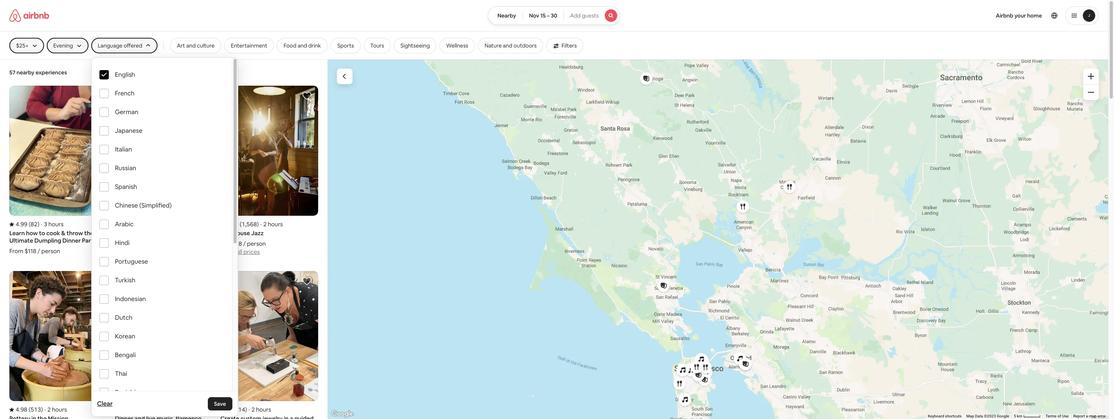Task type: vqa. For each thing, say whether or not it's contained in the screenshot.
leftmost 2
yes



Task type: describe. For each thing, give the bounding box(es) containing it.
–
[[547, 12, 550, 19]]

all
[[236, 248, 242, 256]]

Sightseeing button
[[394, 38, 436, 53]]

©2023
[[984, 415, 996, 419]]

5
[[1014, 415, 1016, 419]]

clear button
[[93, 397, 116, 412]]

nearby button
[[488, 6, 523, 25]]

data
[[975, 415, 983, 419]]

terms
[[1046, 415, 1057, 419]]

4.99
[[16, 221, 27, 228]]

nearby
[[17, 69, 34, 76]]

$28
[[232, 240, 242, 248]]

person inside learn how to cook & throw the ultimate dumpling dinner party from $118 / person
[[41, 248, 60, 255]]

3
[[44, 221, 47, 228]]

indonesian
[[115, 295, 146, 303]]

report a map error
[[1073, 415, 1106, 419]]

language offered button
[[91, 38, 157, 53]]

terms of use link
[[1046, 415, 1069, 419]]

/ inside lakehouse jazz group
[[243, 240, 246, 248]]

google map
showing 24 experiences. region
[[328, 59, 1108, 420]]

57 nearby experiences
[[9, 69, 67, 76]]

keyboard shortcuts button
[[928, 414, 962, 420]]

5.0
[[227, 406, 235, 414]]

russian
[[115, 164, 136, 172]]

4.97
[[121, 221, 133, 228]]

2 inside "4.83 (1,568) · 2 hours lakehouse jazz"
[[263, 221, 267, 228]]

hours for 4.99 (82)
[[48, 221, 64, 228]]

(14)
[[236, 406, 247, 414]]

4.83
[[227, 221, 238, 228]]

jazz
[[251, 230, 264, 237]]

food and drink
[[284, 42, 321, 49]]

wellness
[[446, 42, 468, 49]]

nearby
[[497, 12, 516, 19]]

add
[[570, 12, 581, 19]]

show
[[220, 248, 235, 256]]

seasonal california cuisine cookingclass from $109
[[115, 230, 189, 255]]

· inside "4.83 (1,568) · 2 hours lakehouse jazz"
[[260, 221, 262, 228]]

chinese
[[115, 202, 138, 210]]

dutch
[[115, 314, 132, 322]]

(1,568)
[[240, 221, 259, 228]]

portuguese
[[115, 258, 148, 266]]

4.99 out of 5 average rating,  82 reviews image
[[9, 221, 39, 228]]

to
[[39, 230, 45, 237]]

· 2 hours for 5.0 (14)
[[249, 406, 271, 414]]

save button
[[208, 398, 232, 411]]

add to wishlist image inside lakehouse jazz group
[[302, 91, 312, 101]]

57
[[9, 69, 15, 76]]

· 3 hours
[[41, 221, 64, 228]]

bengali
[[115, 351, 136, 360]]

guests
[[582, 12, 599, 19]]

map
[[1089, 415, 1097, 419]]

a
[[1086, 415, 1088, 419]]

Wellness button
[[440, 38, 475, 53]]

nature and outdoors
[[485, 42, 537, 49]]

5 km
[[1014, 415, 1023, 419]]

(513)
[[29, 406, 43, 414]]

prices
[[243, 248, 260, 256]]

hours for 4.98 (513)
[[52, 406, 67, 414]]

Tours button
[[364, 38, 391, 53]]

map
[[966, 415, 974, 419]]

italian
[[115, 145, 132, 154]]

cuisine
[[168, 230, 189, 237]]

pottery in the mission group
[[9, 271, 107, 420]]

from inside seasonal california cuisine cookingclass from $109
[[115, 248, 129, 255]]

how
[[26, 230, 38, 237]]

google
[[997, 415, 1009, 419]]

and for food
[[298, 42, 307, 49]]

(153)
[[134, 221, 148, 228]]

drink
[[308, 42, 321, 49]]

add to wishlist image
[[91, 91, 100, 101]]

dinner
[[62, 237, 81, 245]]

&
[[61, 230, 65, 237]]

4.97 (153)
[[121, 221, 148, 228]]

zoom out image
[[1088, 89, 1094, 96]]

language offered
[[98, 42, 142, 49]]

and for nature
[[503, 42, 512, 49]]

nov
[[529, 12, 539, 19]]

art and culture
[[177, 42, 215, 49]]

· for 5.0 (14)
[[249, 406, 250, 414]]

km
[[1017, 415, 1022, 419]]

hindi
[[115, 239, 130, 247]]

Entertainment button
[[224, 38, 274, 53]]

4.98 out of 5 average rating,  513 reviews image
[[9, 406, 43, 414]]

add guests button
[[563, 6, 621, 25]]

zoom in image
[[1088, 73, 1094, 80]]

report a map error link
[[1073, 415, 1106, 419]]

4.99 (82)
[[16, 221, 39, 228]]

sightseeing
[[400, 42, 430, 49]]

lakehouse jazz group
[[220, 86, 318, 256]]

Sports button
[[331, 38, 361, 53]]

spanish
[[115, 183, 137, 191]]

profile element
[[630, 0, 1099, 31]]

2 for 4.98 (513)
[[47, 406, 51, 414]]



Task type: locate. For each thing, give the bounding box(es) containing it.
2 and from the left
[[298, 42, 307, 49]]

nov 15 – 30 button
[[522, 6, 564, 25]]

/ right $118
[[38, 248, 40, 255]]

2 horizontal spatial and
[[503, 42, 512, 49]]

· 2 hours right (14)
[[249, 406, 271, 414]]

hours for 5.0 (14)
[[256, 406, 271, 414]]

and inside button
[[298, 42, 307, 49]]

turkish
[[115, 276, 135, 285]]

· for 4.99 (82)
[[41, 221, 42, 228]]

· right (14)
[[249, 406, 250, 414]]

seasonal california cuisine cookingclass group
[[115, 86, 213, 255]]

learn how to cook & throw the ultimate dumpling dinner party group
[[9, 86, 107, 255]]

experiences
[[36, 69, 67, 76]]

2 inside pottery in the mission group
[[47, 406, 51, 414]]

the
[[84, 230, 94, 237]]

2
[[263, 221, 267, 228], [47, 406, 51, 414], [251, 406, 255, 414]]

use
[[1062, 415, 1069, 419]]

learn how to cook & throw the ultimate dumpling dinner party from $118 / person
[[9, 230, 97, 255]]

person inside lakehouse jazz group
[[247, 240, 266, 248]]

none search field containing nearby
[[488, 6, 621, 25]]

1 and from the left
[[186, 42, 196, 49]]

2 horizontal spatial 2
[[263, 221, 267, 228]]

and right nature
[[503, 42, 512, 49]]

2 for 5.0 (14)
[[251, 406, 255, 414]]

0 horizontal spatial from
[[9, 248, 23, 255]]

hours inside learn how to cook & throw the ultimate dumpling dinner party group
[[48, 221, 64, 228]]

30
[[551, 12, 557, 19]]

from down hindi on the left bottom of the page
[[115, 248, 129, 255]]

5.0 (14)
[[227, 406, 247, 414]]

3 and from the left
[[503, 42, 512, 49]]

hours right '(513)' on the bottom
[[52, 406, 67, 414]]

2 inside create custom jewelry in a guided workshop group
[[251, 406, 255, 414]]

Food and drink button
[[277, 38, 328, 53]]

· left 3
[[41, 221, 42, 228]]

map data ©2023 google
[[966, 415, 1009, 419]]

shortcuts
[[945, 415, 962, 419]]

/ inside learn how to cook & throw the ultimate dumpling dinner party from $118 / person
[[38, 248, 40, 255]]

thai
[[115, 370, 127, 378]]

5.0 out of 5 average rating,  14 reviews image
[[220, 406, 247, 414]]

None search field
[[488, 6, 621, 25]]

show all prices button
[[220, 248, 260, 256]]

tours
[[370, 42, 384, 49]]

keyboard
[[928, 415, 944, 419]]

error
[[1098, 415, 1106, 419]]

0 horizontal spatial and
[[186, 42, 196, 49]]

japanese
[[115, 127, 142, 135]]

person up the prices
[[247, 240, 266, 248]]

· up jazz
[[260, 221, 262, 228]]

Art and culture button
[[170, 38, 221, 53]]

korean
[[115, 333, 135, 341]]

party
[[82, 237, 97, 245]]

0 horizontal spatial person
[[41, 248, 60, 255]]

language
[[98, 42, 122, 49]]

· 2 hours inside pottery in the mission group
[[44, 406, 67, 414]]

learn
[[9, 230, 25, 237]]

1 horizontal spatial · 2 hours
[[249, 406, 271, 414]]

entertainment
[[231, 42, 267, 49]]

add guests
[[570, 12, 599, 19]]

clear
[[97, 400, 113, 408]]

· inside pottery in the mission group
[[44, 406, 46, 414]]

$118
[[25, 248, 36, 255]]

add to wishlist image for 4.98 (513)
[[91, 277, 100, 286]]

2 right '(513)' on the bottom
[[47, 406, 51, 414]]

1 · 2 hours from the left
[[44, 406, 67, 414]]

save
[[214, 401, 226, 408]]

·
[[41, 221, 42, 228], [260, 221, 262, 228], [44, 406, 46, 414], [249, 406, 250, 414]]

hours up cook
[[48, 221, 64, 228]]

· 2 hours right '(513)' on the bottom
[[44, 406, 67, 414]]

and inside "button"
[[186, 42, 196, 49]]

0 horizontal spatial /
[[38, 248, 40, 255]]

add to wishlist image for 5.0 (14)
[[302, 277, 312, 286]]

hours
[[48, 221, 64, 228], [268, 221, 283, 228], [52, 406, 67, 414], [256, 406, 271, 414]]

· 2 hours for 4.98 (513)
[[44, 406, 67, 414]]

(82)
[[29, 221, 39, 228]]

of
[[1057, 415, 1061, 419]]

dumpling
[[34, 237, 61, 245]]

offered
[[124, 42, 142, 49]]

/
[[243, 240, 246, 248], [38, 248, 40, 255]]

2 right (14)
[[251, 406, 255, 414]]

seasonal
[[115, 230, 139, 237]]

punjabi
[[115, 389, 136, 397]]

1 horizontal spatial person
[[247, 240, 266, 248]]

throw
[[67, 230, 83, 237]]

· right '(513)' on the bottom
[[44, 406, 46, 414]]

and for art
[[186, 42, 196, 49]]

outdoors
[[514, 42, 537, 49]]

add to wishlist image inside create custom jewelry in a guided workshop group
[[302, 277, 312, 286]]

0 horizontal spatial 2
[[47, 406, 51, 414]]

/ right $28
[[243, 240, 246, 248]]

person down dumpling
[[41, 248, 60, 255]]

Nature and outdoors button
[[478, 38, 543, 53]]

arabic
[[115, 220, 134, 228]]

from inside learn how to cook & throw the ultimate dumpling dinner party from $118 / person
[[9, 248, 23, 255]]

2 up jazz
[[263, 221, 267, 228]]

culture
[[197, 42, 215, 49]]

food
[[284, 42, 296, 49]]

art
[[177, 42, 185, 49]]

0 horizontal spatial · 2 hours
[[44, 406, 67, 414]]

$28 / person
[[232, 240, 266, 248]]

hours inside create custom jewelry in a guided workshop group
[[256, 406, 271, 414]]

4.97 out of 5 average rating,  153 reviews image
[[115, 221, 148, 228]]

dinner and live music, flamenco fusion in a former speakeasy group
[[115, 271, 213, 420]]

and left drink
[[298, 42, 307, 49]]

hours inside pottery in the mission group
[[52, 406, 67, 414]]

and right the art
[[186, 42, 196, 49]]

create custom jewelry in a guided workshop group
[[220, 271, 318, 420]]

cook
[[46, 230, 60, 237]]

cookingclass
[[115, 237, 153, 245]]

add to wishlist image inside pottery in the mission group
[[91, 277, 100, 286]]

french
[[115, 89, 134, 97]]

1 from from the left
[[9, 248, 23, 255]]

1 horizontal spatial from
[[115, 248, 129, 255]]

(simplified)
[[139, 202, 172, 210]]

4.83 (1,568) · 2 hours lakehouse jazz
[[220, 221, 283, 237]]

nov 15 – 30
[[529, 12, 557, 19]]

english
[[115, 71, 135, 79]]

california
[[141, 230, 167, 237]]

· inside learn how to cook & throw the ultimate dumpling dinner party group
[[41, 221, 42, 228]]

· inside create custom jewelry in a guided workshop group
[[249, 406, 250, 414]]

from down ultimate in the bottom left of the page
[[9, 248, 23, 255]]

lakehouse
[[220, 230, 250, 237]]

5 km button
[[1011, 414, 1043, 420]]

and inside button
[[503, 42, 512, 49]]

1 horizontal spatial and
[[298, 42, 307, 49]]

· for 4.98 (513)
[[44, 406, 46, 414]]

4.98 (513)
[[16, 406, 43, 414]]

1 horizontal spatial /
[[243, 240, 246, 248]]

ultimate
[[9, 237, 33, 245]]

chinese (simplified)
[[115, 202, 172, 210]]

1 horizontal spatial 2
[[251, 406, 255, 414]]

2 · 2 hours from the left
[[249, 406, 271, 414]]

hours right the (1,568)
[[268, 221, 283, 228]]

person
[[247, 240, 266, 248], [41, 248, 60, 255]]

hours inside "4.83 (1,568) · 2 hours lakehouse jazz"
[[268, 221, 283, 228]]

terms of use
[[1046, 415, 1069, 419]]

2 from from the left
[[115, 248, 129, 255]]

show all prices
[[220, 248, 260, 256]]

hours right (14)
[[256, 406, 271, 414]]

add to wishlist image
[[302, 91, 312, 101], [91, 277, 100, 286], [302, 277, 312, 286]]

nature
[[485, 42, 502, 49]]

4.98
[[16, 406, 27, 414]]

· 2 hours inside create custom jewelry in a guided workshop group
[[249, 406, 271, 414]]

4.83 out of 5 average rating,  1,568 reviews image
[[220, 221, 259, 228]]

google image
[[329, 409, 355, 420]]

keyboard shortcuts
[[928, 415, 962, 419]]



